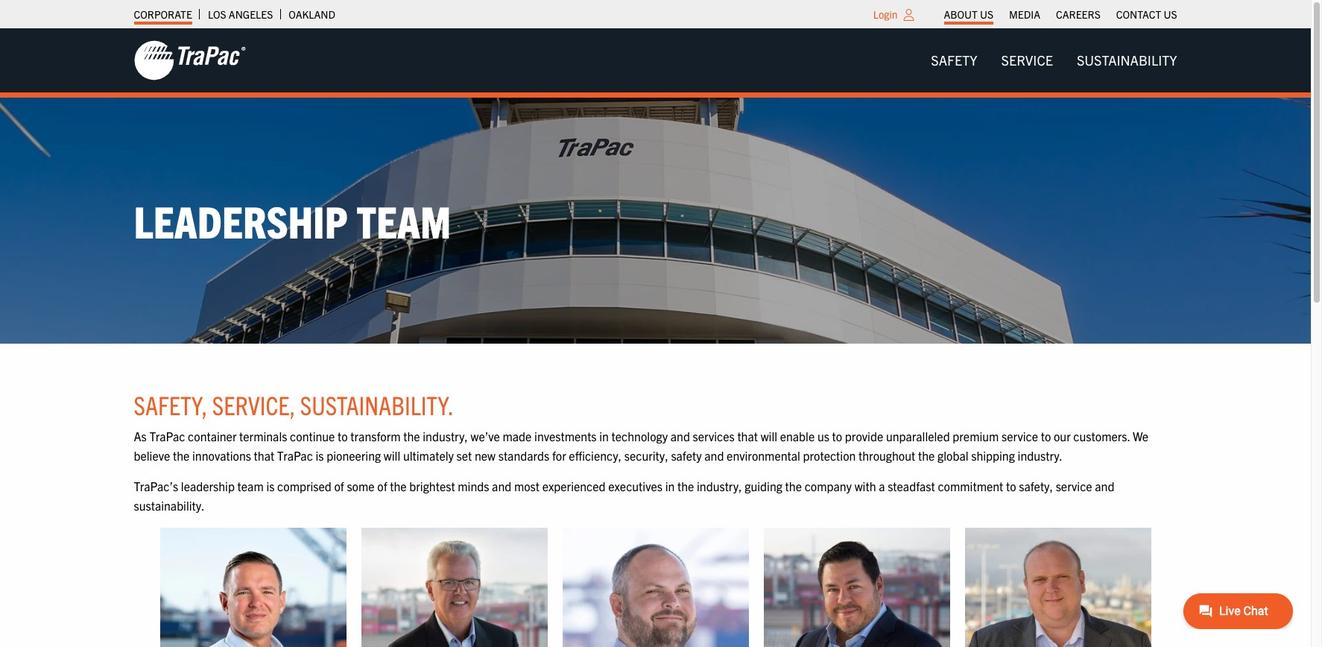 Task type: describe. For each thing, give the bounding box(es) containing it.
menu bar containing about us
[[936, 4, 1185, 25]]

about
[[944, 7, 978, 21]]

our
[[1054, 429, 1071, 444]]

1 vertical spatial will
[[384, 448, 401, 463]]

corporate
[[134, 7, 192, 21]]

sustainability.
[[134, 498, 205, 513]]

team
[[357, 193, 451, 248]]

enable
[[780, 429, 815, 444]]

executives
[[609, 479, 663, 494]]

standards
[[499, 448, 550, 463]]

safety
[[671, 448, 702, 463]]

guiding
[[745, 479, 783, 494]]

us for about us
[[980, 7, 994, 21]]

unparalleled
[[886, 429, 950, 444]]

the down unparalleled on the bottom
[[919, 448, 935, 463]]

oakland link
[[289, 4, 335, 25]]

1 of from the left
[[334, 479, 344, 494]]

is inside as trapac container terminals continue to transform the industry, we've made investments in technology and services that will enable us to provide unparalleled premium service to our customers. we believe the innovations that trapac is pioneering will ultimately set new standards for efficiency, security, safety and environmental protection throughout the global shipping industry.
[[316, 448, 324, 463]]

to inside trapac's leadership team is comprised of some of the brightest minds and most experienced executives in the industry, guiding the company with a steadfast commitment to safety, service and sustainability.
[[1006, 479, 1017, 494]]

los angeles
[[208, 7, 273, 21]]

the right believe
[[173, 448, 190, 463]]

some
[[347, 479, 375, 494]]

innovations
[[192, 448, 251, 463]]

careers link
[[1056, 4, 1101, 25]]

sustainability
[[1077, 51, 1178, 69]]

comprised
[[277, 479, 332, 494]]

new
[[475, 448, 496, 463]]

leadership
[[181, 479, 235, 494]]

light image
[[904, 9, 914, 21]]

security,
[[625, 448, 669, 463]]

customers.
[[1074, 429, 1131, 444]]

2 of from the left
[[377, 479, 387, 494]]

leadership team
[[134, 193, 451, 248]]

1 horizontal spatial will
[[761, 429, 778, 444]]

us for contact us
[[1164, 7, 1178, 21]]

and up safety in the right bottom of the page
[[671, 429, 690, 444]]

angeles
[[229, 7, 273, 21]]

as trapac container terminals continue to transform the industry, we've made investments in technology and services that will enable us to provide unparalleled premium service to our customers. we believe the innovations that trapac is pioneering will ultimately set new standards for efficiency, security, safety and environmental protection throughout the global shipping industry.
[[134, 429, 1149, 463]]

los angeles link
[[208, 4, 273, 25]]

los
[[208, 7, 226, 21]]

login
[[874, 7, 898, 21]]

experienced
[[543, 479, 606, 494]]

industry, inside trapac's leadership team is comprised of some of the brightest minds and most experienced executives in the industry, guiding the company with a steadfast commitment to safety, service and sustainability.
[[697, 479, 742, 494]]

login link
[[874, 7, 898, 21]]

contact us
[[1117, 7, 1178, 21]]

safety,
[[1019, 479, 1054, 494]]

technology
[[612, 429, 668, 444]]

1 horizontal spatial that
[[738, 429, 758, 444]]

continue
[[290, 429, 335, 444]]

made
[[503, 429, 532, 444]]

environmental
[[727, 448, 801, 463]]

services
[[693, 429, 735, 444]]

company
[[805, 479, 852, 494]]

and down customers.
[[1095, 479, 1115, 494]]

safety,
[[134, 388, 208, 420]]

protection
[[803, 448, 856, 463]]

transform
[[351, 429, 401, 444]]

provide
[[845, 429, 884, 444]]

a
[[879, 479, 885, 494]]

trapac's leadership team is comprised of some of the brightest minds and most experienced executives in the industry, guiding the company with a steadfast commitment to safety, service and sustainability.
[[134, 479, 1115, 513]]

contact us link
[[1117, 4, 1178, 25]]

careers
[[1056, 7, 1101, 21]]

service inside as trapac container terminals continue to transform the industry, we've made investments in technology and services that will enable us to provide unparalleled premium service to our customers. we believe the innovations that trapac is pioneering will ultimately set new standards for efficiency, security, safety and environmental protection throughout the global shipping industry.
[[1002, 429, 1039, 444]]

the down safety in the right bottom of the page
[[678, 479, 694, 494]]

the up 'ultimately'
[[404, 429, 420, 444]]

safety
[[931, 51, 978, 69]]

commitment
[[938, 479, 1004, 494]]

industry, inside as trapac container terminals continue to transform the industry, we've made investments in technology and services that will enable us to provide unparalleled premium service to our customers. we believe the innovations that trapac is pioneering will ultimately set new standards for efficiency, security, safety and environmental protection throughout the global shipping industry.
[[423, 429, 468, 444]]

sustainability link
[[1065, 45, 1190, 75]]



Task type: locate. For each thing, give the bounding box(es) containing it.
in
[[600, 429, 609, 444], [666, 479, 675, 494]]

0 horizontal spatial in
[[600, 429, 609, 444]]

service link
[[990, 45, 1065, 75]]

and left most
[[492, 479, 512, 494]]

steadfast
[[888, 479, 936, 494]]

most
[[514, 479, 540, 494]]

trapac
[[149, 429, 185, 444], [277, 448, 313, 463]]

to up pioneering
[[338, 429, 348, 444]]

that down 'terminals'
[[254, 448, 275, 463]]

container
[[188, 429, 237, 444]]

as
[[134, 429, 147, 444]]

service inside trapac's leadership team is comprised of some of the brightest minds and most experienced executives in the industry, guiding the company with a steadfast commitment to safety, service and sustainability.
[[1056, 479, 1093, 494]]

1 horizontal spatial industry,
[[697, 479, 742, 494]]

will down "transform"
[[384, 448, 401, 463]]

to left our at the right bottom
[[1041, 429, 1051, 444]]

trapac down the 'continue' in the left bottom of the page
[[277, 448, 313, 463]]

1 vertical spatial trapac
[[277, 448, 313, 463]]

efficiency,
[[569, 448, 622, 463]]

0 vertical spatial industry,
[[423, 429, 468, 444]]

0 vertical spatial trapac
[[149, 429, 185, 444]]

will
[[761, 429, 778, 444], [384, 448, 401, 463]]

us
[[980, 7, 994, 21], [1164, 7, 1178, 21]]

menu bar up service
[[936, 4, 1185, 25]]

sustainability.
[[300, 388, 454, 420]]

0 horizontal spatial is
[[266, 479, 275, 494]]

trapac's
[[134, 479, 178, 494]]

industry,
[[423, 429, 468, 444], [697, 479, 742, 494]]

in inside trapac's leadership team is comprised of some of the brightest minds and most experienced executives in the industry, guiding the company with a steadfast commitment to safety, service and sustainability.
[[666, 479, 675, 494]]

leadership
[[134, 193, 348, 248]]

to right us
[[833, 429, 843, 444]]

media
[[1010, 7, 1041, 21]]

us right contact
[[1164, 7, 1178, 21]]

0 vertical spatial service
[[1002, 429, 1039, 444]]

global
[[938, 448, 969, 463]]

about us link
[[944, 4, 994, 25]]

0 horizontal spatial of
[[334, 479, 344, 494]]

us right about
[[980, 7, 994, 21]]

with
[[855, 479, 876, 494]]

1 vertical spatial industry,
[[697, 479, 742, 494]]

1 horizontal spatial trapac
[[277, 448, 313, 463]]

team
[[238, 479, 264, 494]]

oakland
[[289, 7, 335, 21]]

0 horizontal spatial industry,
[[423, 429, 468, 444]]

is down the 'continue' in the left bottom of the page
[[316, 448, 324, 463]]

the left brightest in the bottom of the page
[[390, 479, 407, 494]]

and down services
[[705, 448, 724, 463]]

us
[[818, 429, 830, 444]]

menu bar down the careers
[[920, 45, 1190, 75]]

the
[[404, 429, 420, 444], [173, 448, 190, 463], [919, 448, 935, 463], [390, 479, 407, 494], [678, 479, 694, 494], [786, 479, 802, 494]]

brightest
[[410, 479, 455, 494]]

1 horizontal spatial is
[[316, 448, 324, 463]]

investments
[[535, 429, 597, 444]]

0 vertical spatial that
[[738, 429, 758, 444]]

0 horizontal spatial trapac
[[149, 429, 185, 444]]

of
[[334, 479, 344, 494], [377, 479, 387, 494]]

1 vertical spatial service
[[1056, 479, 1093, 494]]

trapac up believe
[[149, 429, 185, 444]]

industry.
[[1018, 448, 1063, 463]]

1 horizontal spatial of
[[377, 479, 387, 494]]

set
[[457, 448, 472, 463]]

corporate image
[[134, 40, 246, 81]]

believe
[[134, 448, 170, 463]]

0 vertical spatial menu bar
[[936, 4, 1185, 25]]

1 horizontal spatial us
[[1164, 7, 1178, 21]]

for
[[552, 448, 566, 463]]

to
[[338, 429, 348, 444], [833, 429, 843, 444], [1041, 429, 1051, 444], [1006, 479, 1017, 494]]

in right executives
[[666, 479, 675, 494]]

pioneering
[[327, 448, 381, 463]]

shipping
[[972, 448, 1015, 463]]

is inside trapac's leadership team is comprised of some of the brightest minds and most experienced executives in the industry, guiding the company with a steadfast commitment to safety, service and sustainability.
[[266, 479, 275, 494]]

in inside as trapac container terminals continue to transform the industry, we've made investments in technology and services that will enable us to provide unparalleled premium service to our customers. we believe the innovations that trapac is pioneering will ultimately set new standards for efficiency, security, safety and environmental protection throughout the global shipping industry.
[[600, 429, 609, 444]]

1 horizontal spatial in
[[666, 479, 675, 494]]

1 vertical spatial menu bar
[[920, 45, 1190, 75]]

media link
[[1010, 4, 1041, 25]]

to left the safety,
[[1006, 479, 1017, 494]]

throughout
[[859, 448, 916, 463]]

the right guiding
[[786, 479, 802, 494]]

service,
[[212, 388, 296, 420]]

1 us from the left
[[980, 7, 994, 21]]

service
[[1002, 429, 1039, 444], [1056, 479, 1093, 494]]

service
[[1002, 51, 1053, 69]]

safety, service, sustainability.
[[134, 388, 454, 420]]

0 vertical spatial is
[[316, 448, 324, 463]]

1 vertical spatial is
[[266, 479, 275, 494]]

0 horizontal spatial us
[[980, 7, 994, 21]]

1 vertical spatial in
[[666, 479, 675, 494]]

is right team
[[266, 479, 275, 494]]

minds
[[458, 479, 489, 494]]

0 vertical spatial will
[[761, 429, 778, 444]]

industry, left guiding
[[697, 479, 742, 494]]

contact
[[1117, 7, 1162, 21]]

0 vertical spatial in
[[600, 429, 609, 444]]

corporate link
[[134, 4, 192, 25]]

0 horizontal spatial service
[[1002, 429, 1039, 444]]

in up efficiency,
[[600, 429, 609, 444]]

ultimately
[[403, 448, 454, 463]]

2 us from the left
[[1164, 7, 1178, 21]]

1 vertical spatial that
[[254, 448, 275, 463]]

0 horizontal spatial that
[[254, 448, 275, 463]]

of right some
[[377, 479, 387, 494]]

that
[[738, 429, 758, 444], [254, 448, 275, 463]]

service right the safety,
[[1056, 479, 1093, 494]]

1 horizontal spatial service
[[1056, 479, 1093, 494]]

we
[[1133, 429, 1149, 444]]

premium
[[953, 429, 999, 444]]

will up "environmental"
[[761, 429, 778, 444]]

and
[[671, 429, 690, 444], [705, 448, 724, 463], [492, 479, 512, 494], [1095, 479, 1115, 494]]

we've
[[471, 429, 500, 444]]

terminals
[[239, 429, 287, 444]]

about us
[[944, 7, 994, 21]]

0 horizontal spatial will
[[384, 448, 401, 463]]

that up "environmental"
[[738, 429, 758, 444]]

industry, up 'ultimately'
[[423, 429, 468, 444]]

service up industry.
[[1002, 429, 1039, 444]]

safety link
[[920, 45, 990, 75]]

menu bar containing safety
[[920, 45, 1190, 75]]

safety, service, sustainability. main content
[[119, 388, 1193, 647]]

is
[[316, 448, 324, 463], [266, 479, 275, 494]]

of left some
[[334, 479, 344, 494]]

menu bar
[[936, 4, 1185, 25], [920, 45, 1190, 75]]



Task type: vqa. For each thing, say whether or not it's contained in the screenshot.
Relations
no



